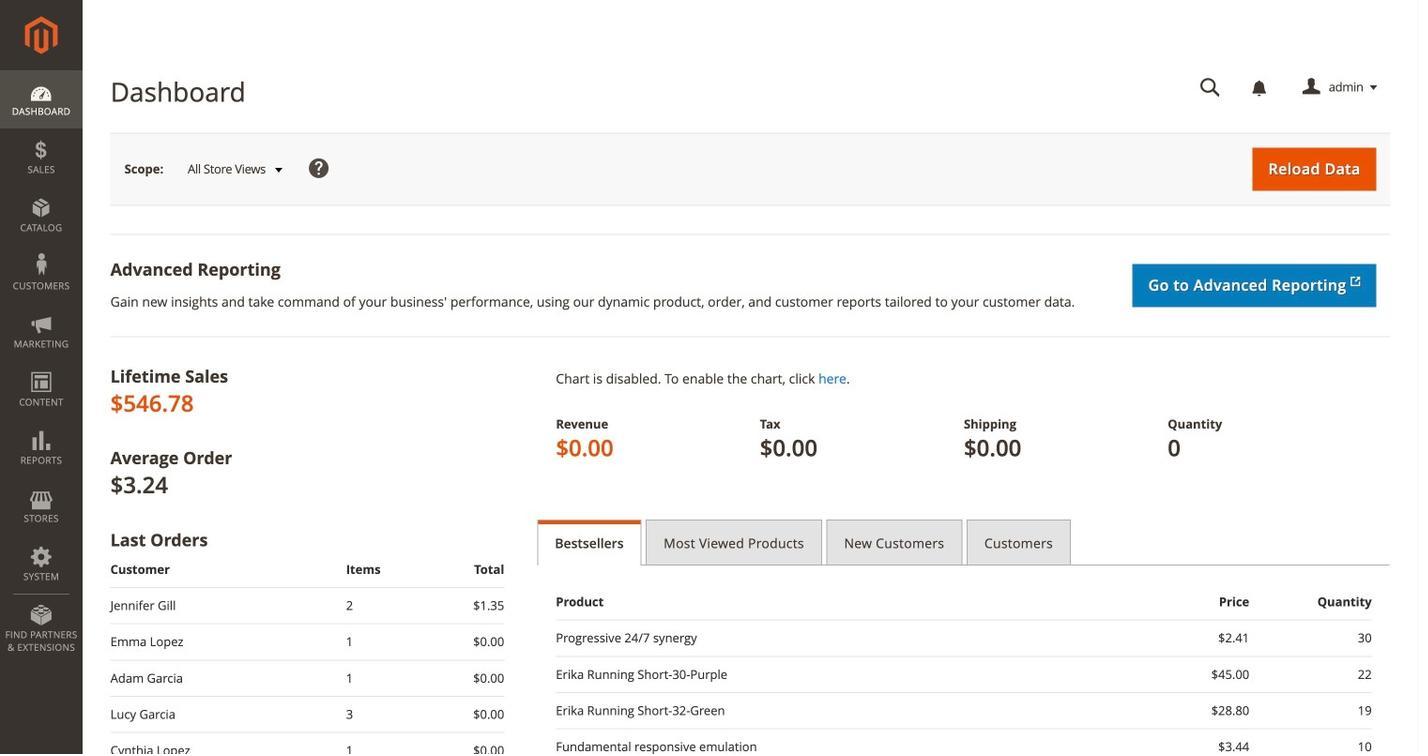 Task type: describe. For each thing, give the bounding box(es) containing it.
magento admin panel image
[[25, 16, 58, 54]]



Task type: locate. For each thing, give the bounding box(es) containing it.
None text field
[[1187, 71, 1234, 104]]

menu bar
[[0, 70, 83, 664]]

tab list
[[537, 520, 1391, 566]]



